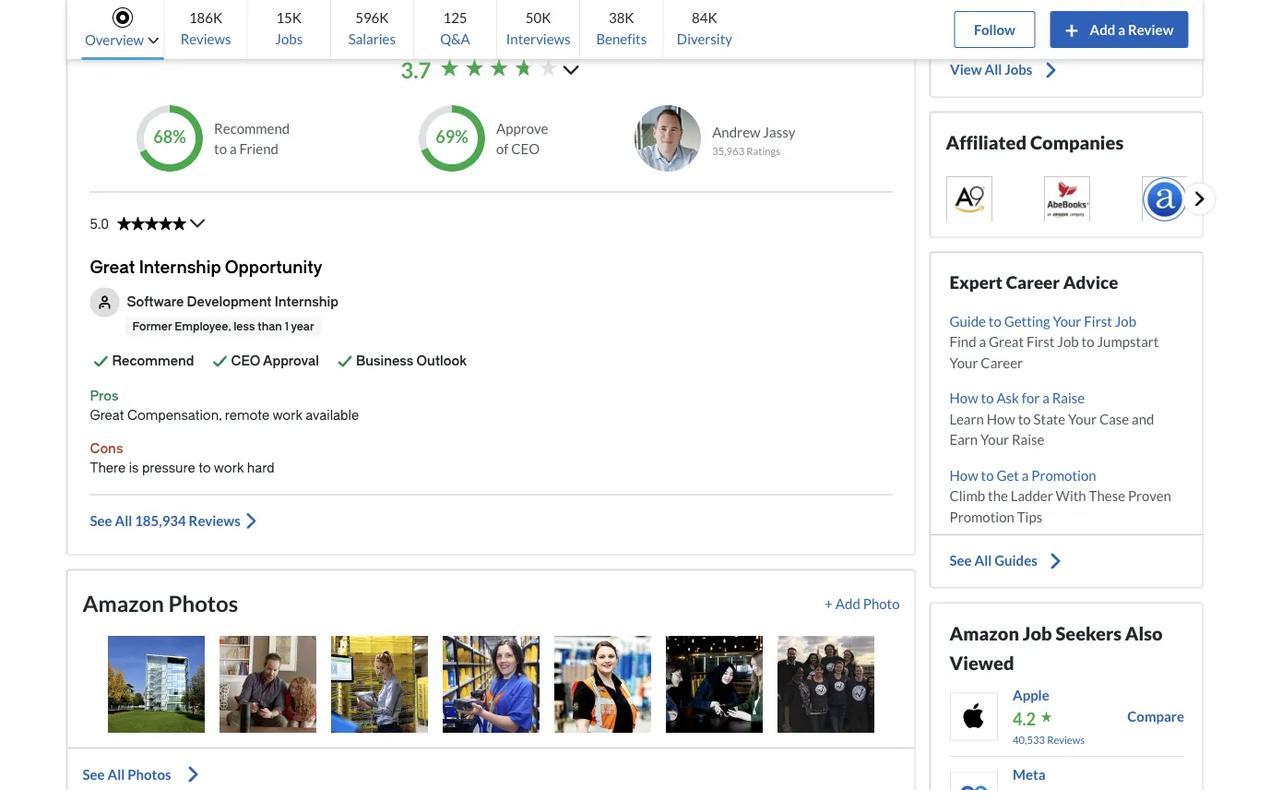 Task type: describe. For each thing, give the bounding box(es) containing it.
to right guide
[[989, 312, 1002, 329]]

your down how to ask for a raise link
[[1069, 410, 1097, 427]]

reviews inside "see all 185,934 reviews" link
[[189, 512, 241, 529]]

50k
[[526, 9, 551, 25]]

1 horizontal spatial raise
[[1053, 389, 1086, 406]]

1
[[285, 320, 289, 333]]

year
[[291, 320, 314, 333]]

outlook
[[417, 353, 467, 369]]

0 vertical spatial job
[[1116, 312, 1137, 329]]

0 horizontal spatial jobs
[[275, 30, 303, 47]]

recommend for recommend
[[112, 353, 194, 369]]

reviews for 40,533 reviews
[[1047, 734, 1085, 746]]

tips
[[1018, 508, 1043, 524]]

add inside + add photo link
[[836, 595, 861, 611]]

follow for view all jobs link at top
[[1047, 18, 1088, 34]]

186k reviews
[[181, 9, 231, 47]]

expert career advice
[[950, 271, 1119, 292]]

reviews for amazon reviews
[[176, 22, 259, 48]]

ask
[[997, 389, 1020, 406]]

50k interviews
[[506, 9, 571, 47]]

0 vertical spatial great
[[90, 258, 135, 277]]

interviews
[[506, 30, 571, 47]]

approve of ceo
[[497, 119, 549, 157]]

getting
[[1005, 312, 1051, 329]]

how to get a promotion link
[[950, 464, 1185, 485]]

3 amazon photo of: missing value image from the left
[[331, 636, 428, 733]]

for
[[1023, 389, 1040, 406]]

see all photos link
[[83, 763, 900, 785]]

see for see all 185,934 reviews
[[90, 512, 112, 529]]

also
[[1126, 622, 1164, 644]]

job inside amazon job seekers also viewed
[[1023, 622, 1053, 644]]

see all guides link
[[932, 550, 1203, 572]]

all for jobs
[[985, 61, 1002, 78]]

a inside add a review link
[[1119, 21, 1126, 38]]

how to ask for a raise link
[[950, 387, 1185, 408]]

compare
[[1128, 708, 1185, 725]]

of
[[497, 140, 509, 157]]

apple link
[[1013, 685, 1085, 705]]

guide
[[950, 312, 987, 329]]

amazon president and ceo andrew jassy image
[[635, 105, 702, 172]]

amazon for amazon job seekers also viewed
[[950, 622, 1020, 644]]

amazon for amazon reviews
[[90, 22, 172, 48]]

0 vertical spatial photos
[[168, 590, 238, 616]]

approve
[[497, 119, 549, 136]]

ceo inside approve of ceo
[[512, 140, 540, 157]]

0 vertical spatial first
[[1085, 312, 1113, 329]]

all for photos
[[108, 766, 125, 782]]

expert
[[950, 271, 1003, 292]]

a inside recommend to a friend
[[230, 140, 237, 157]]

andrew
[[713, 124, 761, 140]]

cons
[[90, 441, 123, 456]]

remote
[[225, 407, 270, 423]]

business outlook
[[356, 353, 467, 369]]

1 vertical spatial how
[[987, 410, 1016, 427]]

jobs inside view all jobs link
[[1005, 61, 1033, 78]]

guide to getting your first job find a great first job to jumpstart your career
[[950, 312, 1160, 370]]

earn
[[950, 431, 979, 447]]

case
[[1100, 410, 1130, 427]]

apple
[[1013, 686, 1050, 703]]

recommend to a friend
[[214, 119, 290, 157]]

84k
[[692, 9, 718, 25]]

review
[[1129, 21, 1174, 38]]

to left ask
[[982, 389, 995, 406]]

cons there is pressure to work hard
[[90, 441, 275, 475]]

benefits
[[597, 30, 647, 47]]

see all 185,934 reviews
[[90, 512, 241, 529]]

software development internship
[[127, 294, 339, 310]]

with
[[1056, 487, 1087, 504]]

see for see all photos
[[83, 766, 105, 782]]

see all photos
[[83, 766, 171, 782]]

recommend for recommend to a friend
[[214, 119, 290, 136]]

5 amazon photo of: missing value image from the left
[[555, 636, 652, 733]]

hard
[[247, 460, 275, 475]]

see all 185,934 reviews link
[[90, 494, 893, 532]]

great internship opportunity link
[[90, 258, 323, 277]]

amazon photos
[[83, 590, 238, 616]]

how for get
[[950, 466, 979, 483]]

meta
[[1013, 766, 1046, 783]]

to down for
[[1019, 410, 1032, 427]]

40,533 reviews link
[[1013, 731, 1085, 749]]

186k
[[189, 9, 223, 25]]

ceo approval
[[231, 353, 319, 369]]

great internship opportunity
[[90, 258, 323, 277]]

your down find on the top of the page
[[950, 354, 979, 370]]

business
[[356, 353, 414, 369]]

a inside guide to getting your first job find a great first job to jumpstart your career
[[980, 333, 987, 350]]

a inside how to ask for a raise learn how to state your case and earn your raise
[[1043, 389, 1050, 406]]

great inside guide to getting your first job find a great first job to jumpstart your career
[[989, 333, 1025, 350]]

compensation,
[[127, 407, 222, 423]]

is
[[129, 460, 139, 475]]

software
[[127, 294, 184, 310]]

how to ask for a raise learn how to state your case and earn your raise
[[950, 389, 1155, 447]]

40,533
[[1013, 734, 1045, 746]]

affiliated companies
[[947, 131, 1124, 153]]

see for see all guides
[[950, 552, 972, 568]]

career inside guide to getting your first job find a great first job to jumpstart your career
[[981, 354, 1024, 370]]

84k diversity
[[677, 9, 733, 47]]

1 vertical spatial promotion
[[950, 508, 1015, 524]]

great inside pros great compensation, remote work available
[[90, 407, 124, 423]]

apple logo image
[[951, 693, 997, 740]]

friend
[[239, 140, 279, 157]]

3.7
[[401, 57, 431, 83]]

how for ask
[[950, 389, 979, 406]]

view
[[950, 61, 982, 78]]

to inside recommend to a friend
[[214, 140, 227, 157]]

125
[[443, 9, 468, 25]]

andrew jassy 35,963 ratings
[[713, 124, 796, 157]]

seekers
[[1056, 622, 1122, 644]]



Task type: vqa. For each thing, say whether or not it's contained in the screenshot.
$75K inside the North, SC $75K (Employer est.)
no



Task type: locate. For each thing, give the bounding box(es) containing it.
how inside how to get a promotion climb the ladder with these proven promotion tips
[[950, 466, 979, 483]]

to left friend
[[214, 140, 227, 157]]

38k
[[609, 9, 635, 25]]

great down getting at the right of the page
[[989, 333, 1025, 350]]

1 vertical spatial great
[[989, 333, 1025, 350]]

employee,
[[175, 320, 231, 333]]

climb
[[950, 487, 986, 504]]

add inside add a review link
[[1091, 21, 1116, 38]]

alexa internet, inc. image
[[1142, 176, 1188, 222]]

0 horizontal spatial first
[[1027, 333, 1055, 350]]

follow up view all jobs link at top
[[1047, 18, 1088, 34]]

first down getting at the right of the page
[[1027, 333, 1055, 350]]

0 horizontal spatial ceo
[[231, 353, 260, 369]]

5.0
[[90, 217, 109, 232]]

jobs right view
[[1005, 61, 1033, 78]]

there
[[90, 460, 126, 475]]

0 horizontal spatial add
[[836, 595, 861, 611]]

reviews inside 40,533 reviews link
[[1047, 734, 1085, 746]]

follow for add a review link
[[975, 21, 1016, 38]]

+ add photo
[[825, 595, 900, 611]]

0 horizontal spatial internship
[[139, 258, 221, 277]]

reviews right the 185,934
[[189, 512, 241, 529]]

work right remote
[[273, 407, 303, 423]]

ladder
[[1011, 487, 1054, 504]]

how
[[950, 389, 979, 406], [987, 410, 1016, 427], [950, 466, 979, 483]]

amazon photo of: missing value image
[[108, 636, 205, 733], [220, 636, 317, 733], [331, 636, 428, 733], [443, 636, 540, 733], [555, 636, 652, 733], [666, 636, 763, 733], [778, 636, 875, 733]]

great down pros
[[90, 407, 124, 423]]

0 vertical spatial recommend
[[214, 119, 290, 136]]

2 vertical spatial how
[[950, 466, 979, 483]]

jobs
[[275, 30, 303, 47], [1005, 61, 1033, 78]]

0 vertical spatial work
[[273, 407, 303, 423]]

1 vertical spatial jobs
[[1005, 61, 1033, 78]]

add a review link
[[1051, 11, 1189, 48]]

work inside pros great compensation, remote work available
[[273, 407, 303, 423]]

how down ask
[[987, 410, 1016, 427]]

follow button up the view all jobs
[[955, 11, 1036, 48]]

4.2
[[1013, 708, 1036, 728]]

diversity
[[677, 30, 733, 47]]

a9.com, inc. image
[[947, 176, 993, 222]]

raise down state at the bottom right of page
[[1012, 431, 1045, 447]]

pros
[[90, 388, 119, 404]]

0 horizontal spatial work
[[214, 460, 244, 475]]

0 vertical spatial internship
[[139, 258, 221, 277]]

approval
[[263, 353, 319, 369]]

1 vertical spatial see
[[950, 552, 972, 568]]

jassy
[[764, 124, 796, 140]]

1 amazon photo of: missing value image from the left
[[108, 636, 205, 733]]

meta logo image
[[951, 773, 997, 790]]

get
[[997, 466, 1020, 483]]

follow
[[1047, 18, 1088, 34], [975, 21, 1016, 38]]

add right +
[[836, 595, 861, 611]]

a right get
[[1022, 466, 1029, 483]]

a left review
[[1119, 21, 1126, 38]]

1 horizontal spatial job
[[1058, 333, 1080, 350]]

viewed
[[950, 651, 1015, 674]]

1 vertical spatial job
[[1058, 333, 1080, 350]]

job left 'seekers'
[[1023, 622, 1053, 644]]

ceo
[[512, 140, 540, 157], [231, 353, 260, 369]]

amazon down the 185,934
[[83, 590, 164, 616]]

+
[[825, 595, 833, 611]]

15k
[[276, 9, 302, 25]]

amazon up viewed
[[950, 622, 1020, 644]]

2 vertical spatial see
[[83, 766, 105, 782]]

ceo down less
[[231, 353, 260, 369]]

opportunity
[[225, 258, 323, 277]]

a left friend
[[230, 140, 237, 157]]

0 vertical spatial raise
[[1053, 389, 1086, 406]]

1 horizontal spatial follow
[[1047, 18, 1088, 34]]

work
[[273, 407, 303, 423], [214, 460, 244, 475]]

internship up software
[[139, 258, 221, 277]]

2 horizontal spatial job
[[1116, 312, 1137, 329]]

0 horizontal spatial raise
[[1012, 431, 1045, 447]]

promotion down climb
[[950, 508, 1015, 524]]

add left review
[[1091, 21, 1116, 38]]

q&a
[[441, 30, 470, 47]]

0 vertical spatial jobs
[[275, 30, 303, 47]]

0 vertical spatial ceo
[[512, 140, 540, 157]]

career
[[1007, 271, 1061, 292], [981, 354, 1024, 370]]

0 vertical spatial see
[[90, 512, 112, 529]]

1 horizontal spatial ceo
[[512, 140, 540, 157]]

next button image
[[1190, 188, 1211, 210]]

how to get a promotion climb the ladder with these proven promotion tips
[[950, 466, 1172, 524]]

how up climb
[[950, 466, 979, 483]]

1 vertical spatial first
[[1027, 333, 1055, 350]]

1 horizontal spatial internship
[[275, 294, 339, 310]]

career up ask
[[981, 354, 1024, 370]]

raise up state at the bottom right of page
[[1053, 389, 1086, 406]]

jobs down the 15k on the top
[[275, 30, 303, 47]]

your right the earn
[[981, 431, 1010, 447]]

6 amazon photo of: missing value image from the left
[[666, 636, 763, 733]]

to left get
[[982, 466, 995, 483]]

reviews for 186k reviews
[[181, 30, 231, 47]]

to down guide to getting your first job link at the right of the page
[[1082, 333, 1095, 350]]

salaries
[[349, 30, 396, 47]]

1 vertical spatial recommend
[[112, 353, 194, 369]]

7 amazon photo of: missing value image from the left
[[778, 636, 875, 733]]

1 horizontal spatial work
[[273, 407, 303, 423]]

2 vertical spatial job
[[1023, 622, 1053, 644]]

a inside how to get a promotion climb the ladder with these proven promotion tips
[[1022, 466, 1029, 483]]

view all jobs link
[[950, 59, 1185, 81]]

0 vertical spatial amazon
[[90, 22, 172, 48]]

4 amazon photo of: missing value image from the left
[[443, 636, 540, 733]]

pressure
[[142, 460, 195, 475]]

amazon reviews
[[90, 22, 259, 48]]

add
[[1091, 21, 1116, 38], [836, 595, 861, 611]]

how up learn
[[950, 389, 979, 406]]

follow button for add a review link
[[955, 11, 1036, 48]]

available
[[306, 407, 359, 423]]

1 horizontal spatial promotion
[[1032, 466, 1097, 483]]

ceo down approve
[[512, 140, 540, 157]]

38k benefits
[[597, 9, 647, 47]]

job
[[1116, 312, 1137, 329], [1058, 333, 1080, 350], [1023, 622, 1053, 644]]

follow up the view all jobs
[[975, 21, 1016, 38]]

185,934
[[135, 512, 186, 529]]

work left hard
[[214, 460, 244, 475]]

1 vertical spatial photos
[[128, 766, 171, 782]]

1 vertical spatial ceo
[[231, 353, 260, 369]]

amazon left the 186k reviews in the top of the page
[[90, 22, 172, 48]]

compare link
[[1128, 706, 1185, 727]]

job down guide to getting your first job link at the right of the page
[[1058, 333, 1080, 350]]

overview
[[85, 31, 144, 48]]

follow button
[[950, 8, 1185, 45], [955, 11, 1036, 48]]

promotion up with
[[1032, 466, 1097, 483]]

0 horizontal spatial promotion
[[950, 508, 1015, 524]]

former employee, less than 1 year
[[132, 320, 314, 333]]

all for guides
[[975, 552, 992, 568]]

0 horizontal spatial follow
[[975, 21, 1016, 38]]

guide to getting your first job link
[[950, 310, 1185, 331]]

to inside cons there is pressure to work hard
[[199, 460, 211, 475]]

to right pressure
[[199, 460, 211, 475]]

a
[[1119, 21, 1126, 38], [230, 140, 237, 157], [980, 333, 987, 350], [1043, 389, 1050, 406], [1022, 466, 1029, 483]]

2 vertical spatial great
[[90, 407, 124, 423]]

amazon job seekers also viewed
[[950, 622, 1164, 674]]

0 vertical spatial how
[[950, 389, 979, 406]]

reviews down 186k
[[181, 30, 231, 47]]

follow button for view all jobs link at top
[[950, 8, 1185, 45]]

former
[[132, 320, 172, 333]]

0 vertical spatial promotion
[[1032, 466, 1097, 483]]

a right find on the top of the page
[[980, 333, 987, 350]]

career up getting at the right of the page
[[1007, 271, 1061, 292]]

15k jobs
[[275, 9, 303, 47]]

reviews right 40,533
[[1047, 734, 1085, 746]]

1 horizontal spatial jobs
[[1005, 61, 1033, 78]]

40,533 reviews
[[1013, 734, 1085, 746]]

0 horizontal spatial job
[[1023, 622, 1053, 644]]

reviews left 15k jobs
[[176, 22, 259, 48]]

view all jobs
[[950, 61, 1033, 78]]

guides
[[995, 552, 1038, 568]]

companies
[[1031, 131, 1124, 153]]

0 vertical spatial career
[[1007, 271, 1061, 292]]

1 horizontal spatial add
[[1091, 21, 1116, 38]]

the
[[989, 487, 1009, 504]]

status
[[117, 216, 186, 230]]

see
[[90, 512, 112, 529], [950, 552, 972, 568], [83, 766, 105, 782]]

state
[[1034, 410, 1066, 427]]

these
[[1090, 487, 1126, 504]]

+ add photo link
[[825, 593, 900, 614]]

1 vertical spatial internship
[[275, 294, 339, 310]]

2 amazon photo of: missing value image from the left
[[220, 636, 317, 733]]

0 vertical spatial add
[[1091, 21, 1116, 38]]

pros great compensation, remote work available
[[90, 388, 359, 423]]

ratings
[[747, 145, 781, 157]]

amazon inside amazon job seekers also viewed
[[950, 622, 1020, 644]]

great down 5.0
[[90, 258, 135, 277]]

work inside cons there is pressure to work hard
[[214, 460, 244, 475]]

amazon for amazon photos
[[83, 590, 164, 616]]

recommend up friend
[[214, 119, 290, 136]]

less
[[234, 320, 255, 333]]

1 vertical spatial work
[[214, 460, 244, 475]]

1 horizontal spatial recommend
[[214, 119, 290, 136]]

your right getting at the right of the page
[[1054, 312, 1082, 329]]

a right for
[[1043, 389, 1050, 406]]

meta link
[[1013, 764, 1085, 785]]

learn
[[950, 410, 985, 427]]

follow button up view all jobs link at top
[[950, 8, 1185, 45]]

1 vertical spatial raise
[[1012, 431, 1045, 447]]

jumpstart
[[1098, 333, 1160, 350]]

internship
[[139, 258, 221, 277], [275, 294, 339, 310]]

1 vertical spatial add
[[836, 595, 861, 611]]

recommend down former
[[112, 353, 194, 369]]

1 vertical spatial career
[[981, 354, 1024, 370]]

internship up year
[[275, 294, 339, 310]]

2 vertical spatial amazon
[[950, 622, 1020, 644]]

first up jumpstart
[[1085, 312, 1113, 329]]

to inside how to get a promotion climb the ladder with these proven promotion tips
[[982, 466, 995, 483]]

125 q&a
[[441, 9, 470, 47]]

photo
[[864, 595, 900, 611]]

advanced book exchange inc. image
[[1044, 176, 1090, 222]]

0 horizontal spatial recommend
[[112, 353, 194, 369]]

596k salaries
[[349, 9, 396, 47]]

find
[[950, 333, 977, 350]]

job up jumpstart
[[1116, 312, 1137, 329]]

your
[[1054, 312, 1082, 329], [950, 354, 979, 370], [1069, 410, 1097, 427], [981, 431, 1010, 447]]

promotion
[[1032, 466, 1097, 483], [950, 508, 1015, 524]]

proven
[[1129, 487, 1172, 504]]

all for 185,934
[[115, 512, 132, 529]]

1 vertical spatial amazon
[[83, 590, 164, 616]]

1 horizontal spatial first
[[1085, 312, 1113, 329]]



